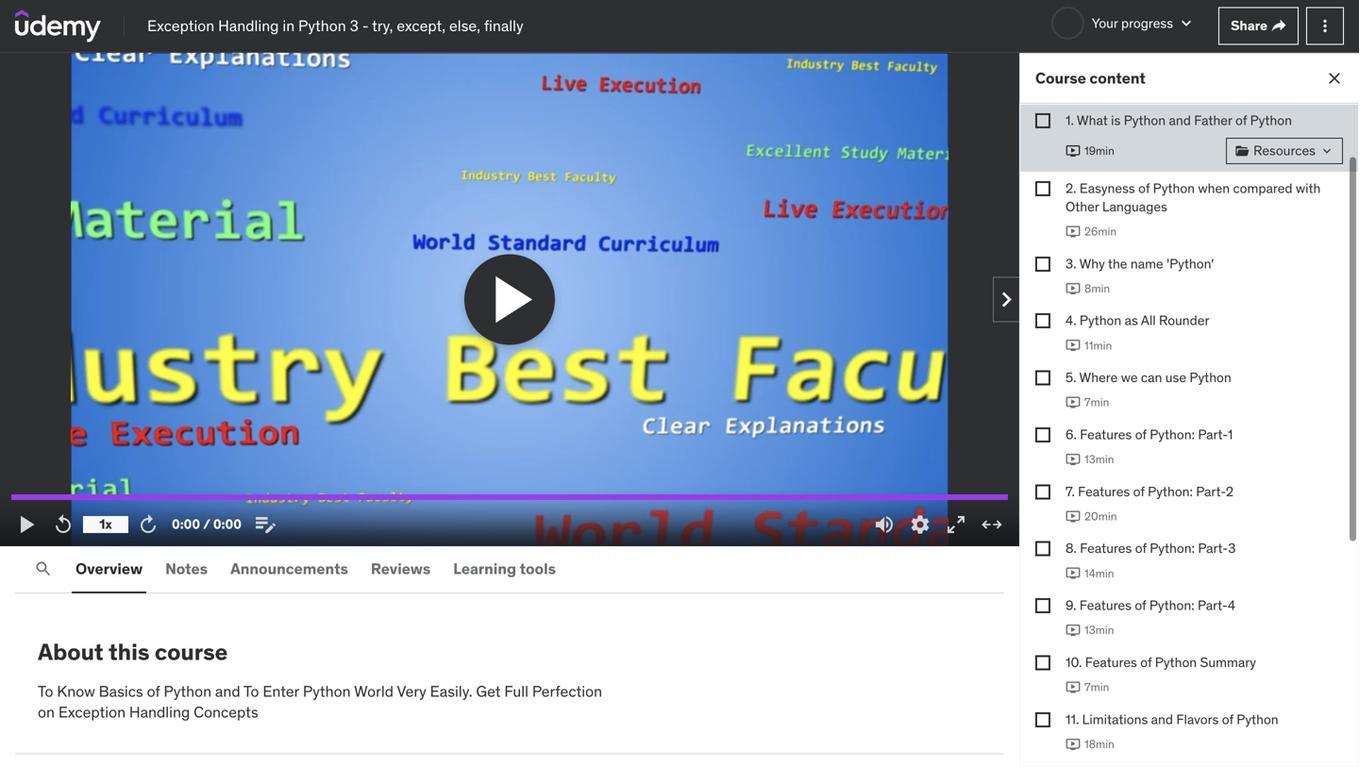 Task type: describe. For each thing, give the bounding box(es) containing it.
where
[[1079, 369, 1118, 386]]

python right flavors
[[1237, 711, 1279, 728]]

as
[[1125, 312, 1138, 329]]

about
[[38, 638, 103, 666]]

of right flavors
[[1222, 711, 1234, 728]]

2. easyness of python when compared with other languages
[[1066, 180, 1321, 215]]

try,
[[372, 16, 393, 35]]

xsmall image for 8. features of python: part-3
[[1035, 542, 1051, 557]]

overview
[[76, 559, 143, 579]]

easyness
[[1080, 180, 1135, 197]]

use
[[1166, 369, 1187, 386]]

with
[[1296, 180, 1321, 197]]

close course content sidebar image
[[1325, 69, 1344, 88]]

6. features of python: part-1
[[1066, 426, 1233, 443]]

summary
[[1200, 654, 1256, 671]]

xsmall image inside share button
[[1271, 18, 1287, 34]]

2 0:00 from the left
[[213, 516, 242, 533]]

python: for 4
[[1150, 597, 1195, 614]]

part- for 2
[[1196, 483, 1226, 500]]

python: for 3
[[1150, 540, 1195, 557]]

1.
[[1066, 112, 1074, 129]]

26min
[[1085, 224, 1117, 239]]

0:00 / 0:00
[[172, 516, 242, 533]]

is
[[1111, 112, 1121, 129]]

add note image
[[254, 513, 277, 536]]

7min for features
[[1085, 680, 1110, 695]]

of for 9. features of python: part-4
[[1135, 597, 1146, 614]]

course
[[1035, 68, 1086, 88]]

progress bar slider
[[11, 486, 1008, 509]]

features for 9.
[[1080, 597, 1132, 614]]

7.
[[1066, 483, 1075, 500]]

11. limitations and flavors of python
[[1066, 711, 1279, 728]]

about this course
[[38, 638, 228, 666]]

expanded view image
[[981, 513, 1003, 536]]

easily.
[[430, 682, 472, 701]]

name
[[1131, 255, 1164, 272]]

reviews button
[[367, 547, 434, 592]]

features for 10.
[[1085, 654, 1137, 671]]

features for 7.
[[1078, 483, 1130, 500]]

udemy image
[[15, 10, 101, 42]]

course
[[155, 638, 228, 666]]

learning tools
[[453, 559, 556, 579]]

enter
[[263, 682, 299, 701]]

python right use
[[1190, 369, 1232, 386]]

1 horizontal spatial exception
[[147, 16, 215, 35]]

small image
[[1177, 14, 1196, 33]]

play image
[[16, 513, 39, 536]]

5. where we can use python
[[1066, 369, 1232, 386]]

share button
[[1219, 7, 1299, 45]]

notes button
[[162, 547, 212, 592]]

sidebar element
[[1019, 18, 1359, 767]]

exception handling in python 3 - try, except, else, finally link
[[147, 15, 524, 37]]

python right is
[[1124, 112, 1166, 129]]

of right the father
[[1236, 112, 1247, 129]]

exception inside to know basics of python and to enter python world very easily.  get full perfection on exception handling concepts
[[58, 703, 126, 722]]

of inside to know basics of python and to enter python world very easily.  get full perfection on exception handling concepts
[[147, 682, 160, 701]]

8.
[[1066, 540, 1077, 557]]

'python'
[[1167, 255, 1214, 272]]

xsmall image for 2. easyness of python when compared with other languages
[[1035, 181, 1051, 196]]

tools
[[520, 559, 556, 579]]

8. features of python: part-3
[[1066, 540, 1236, 557]]

when
[[1198, 180, 1230, 197]]

what
[[1077, 112, 1108, 129]]

progress
[[1121, 14, 1173, 31]]

of for 6. features of python: part-1
[[1135, 426, 1147, 443]]

forward 5 seconds image
[[137, 513, 160, 536]]

else,
[[449, 16, 480, 35]]

your
[[1092, 14, 1118, 31]]

8min
[[1085, 281, 1110, 296]]

1 to from the left
[[38, 682, 53, 701]]

/
[[203, 516, 210, 533]]

9. features of python: part-4
[[1066, 597, 1236, 614]]

we
[[1121, 369, 1138, 386]]

4.
[[1066, 312, 1077, 329]]

2 to from the left
[[244, 682, 259, 701]]

xsmall image for 5. where we can use python
[[1035, 371, 1051, 386]]

of for 7. features of python: part-2
[[1133, 483, 1145, 500]]

python right enter
[[303, 682, 351, 701]]

19min
[[1085, 143, 1115, 158]]

18min
[[1085, 737, 1115, 752]]

world
[[354, 682, 394, 701]]

play limitations and flavors of python image
[[1066, 737, 1081, 752]]

python down course
[[164, 682, 212, 701]]

why
[[1079, 255, 1105, 272]]

content
[[1090, 68, 1146, 88]]

10. features of python summary
[[1066, 654, 1256, 671]]

concepts
[[194, 703, 258, 722]]

2.
[[1066, 180, 1077, 197]]

share
[[1231, 17, 1268, 34]]

python up 11min
[[1080, 312, 1122, 329]]

play where we can use python image
[[1066, 395, 1081, 410]]

13min for 6.
[[1085, 452, 1114, 467]]

resources button
[[1226, 138, 1343, 164]]

-
[[362, 16, 369, 35]]

part- for 4
[[1198, 597, 1228, 614]]

your progress
[[1092, 14, 1173, 31]]

xsmall image inside the resources dropdown button
[[1320, 143, 1335, 158]]

0 vertical spatial handling
[[218, 16, 279, 35]]

search image
[[34, 560, 53, 579]]

play features of python: part-1 image
[[1066, 452, 1081, 467]]



Task type: locate. For each thing, give the bounding box(es) containing it.
of for 2. easyness of python when compared with other languages
[[1138, 180, 1150, 197]]

5.
[[1066, 369, 1076, 386]]

and up the concepts
[[215, 682, 240, 701]]

can
[[1141, 369, 1162, 386]]

4
[[1228, 597, 1236, 614]]

exception handling in python 3 - try, except, else, finally
[[147, 16, 524, 35]]

python: up the "10. features of python summary"
[[1150, 597, 1195, 614]]

xsmall image for 10. features of python summary
[[1035, 656, 1051, 671]]

xsmall image left 1.
[[1035, 113, 1051, 129]]

handling down basics
[[129, 703, 190, 722]]

of down 8. features of python: part-3
[[1135, 597, 1146, 614]]

2 vertical spatial and
[[1151, 711, 1173, 728]]

languages
[[1102, 198, 1167, 215]]

and left the father
[[1169, 112, 1191, 129]]

handling left in
[[218, 16, 279, 35]]

7min
[[1085, 395, 1110, 410], [1085, 680, 1110, 695]]

all
[[1141, 312, 1156, 329]]

python: for 2
[[1148, 483, 1193, 500]]

xsmall image
[[1271, 18, 1287, 34], [1035, 113, 1051, 129], [1235, 143, 1250, 158], [1035, 181, 1051, 196], [1035, 314, 1051, 329], [1035, 485, 1051, 500], [1035, 599, 1051, 614], [1035, 656, 1051, 671], [1035, 713, 1051, 728]]

of down 6. features of python: part-1
[[1133, 483, 1145, 500]]

to left enter
[[244, 682, 259, 701]]

limitations
[[1082, 711, 1148, 728]]

basics
[[99, 682, 143, 701]]

resources
[[1254, 142, 1316, 159]]

10.
[[1066, 654, 1082, 671]]

xsmall image for 6. features of python: part-1
[[1035, 428, 1051, 443]]

xsmall image left the 3.
[[1035, 257, 1051, 272]]

handling inside to know basics of python and to enter python world very easily.  get full perfection on exception handling concepts
[[129, 703, 190, 722]]

of for 10. features of python summary
[[1140, 654, 1152, 671]]

xsmall image left 5.
[[1035, 371, 1051, 386]]

3. why the name 'python'
[[1066, 255, 1214, 272]]

on
[[38, 703, 55, 722]]

1 vertical spatial 7min
[[1085, 680, 1110, 695]]

13min for 9.
[[1085, 623, 1114, 638]]

and left flavors
[[1151, 711, 1173, 728]]

python: for 1
[[1150, 426, 1195, 443]]

0 vertical spatial 7min
[[1085, 395, 1110, 410]]

xsmall image for 3. why the name 'python'
[[1035, 257, 1051, 272]]

of right basics
[[147, 682, 160, 701]]

7min for where
[[1085, 395, 1110, 410]]

part- up 8. features of python: part-3
[[1196, 483, 1226, 500]]

xsmall image for 1. what is python and father of python
[[1035, 113, 1051, 129]]

features right 6.
[[1080, 426, 1132, 443]]

2
[[1226, 483, 1234, 500]]

of down 9. features of python: part-4
[[1140, 654, 1152, 671]]

1 horizontal spatial 0:00
[[213, 516, 242, 533]]

fullscreen image
[[945, 513, 968, 536]]

xsmall image left 10. on the bottom right of page
[[1035, 656, 1051, 671]]

part-
[[1198, 426, 1228, 443], [1196, 483, 1226, 500], [1198, 540, 1228, 557], [1198, 597, 1228, 614]]

your progress button
[[1051, 7, 1196, 40]]

settings image
[[909, 513, 932, 536]]

play features of python summary image
[[1066, 680, 1081, 695]]

1 vertical spatial 3
[[1228, 540, 1236, 557]]

3 left -
[[350, 16, 359, 35]]

compared
[[1233, 180, 1293, 197]]

this
[[108, 638, 150, 666]]

14min
[[1085, 566, 1114, 581]]

flavors
[[1176, 711, 1219, 728]]

other
[[1066, 198, 1099, 215]]

python: down use
[[1150, 426, 1195, 443]]

except,
[[397, 16, 446, 35]]

of
[[1236, 112, 1247, 129], [1138, 180, 1150, 197], [1135, 426, 1147, 443], [1133, 483, 1145, 500], [1135, 540, 1147, 557], [1135, 597, 1146, 614], [1140, 654, 1152, 671], [147, 682, 160, 701], [1222, 711, 1234, 728]]

4. python as all rounder
[[1066, 312, 1210, 329]]

13min right the play features of python: part-4 icon at the bottom right of page
[[1085, 623, 1114, 638]]

1 0:00 from the left
[[172, 516, 200, 533]]

part- for 1
[[1198, 426, 1228, 443]]

of down 5. where we can use python
[[1135, 426, 1147, 443]]

11min
[[1085, 338, 1112, 353]]

announcements button
[[227, 547, 352, 592]]

xsmall image left 2.
[[1035, 181, 1051, 196]]

xsmall image for 9. features of python: part-4
[[1035, 599, 1051, 614]]

handling
[[218, 16, 279, 35], [129, 703, 190, 722]]

features up "20min"
[[1078, 483, 1130, 500]]

6.
[[1066, 426, 1077, 443]]

1 13min from the top
[[1085, 452, 1114, 467]]

rewind 5 seconds image
[[52, 513, 75, 536]]

7min right play where we can use python icon
[[1085, 395, 1110, 410]]

0 horizontal spatial 0:00
[[172, 516, 200, 533]]

mute image
[[873, 513, 896, 536]]

xsmall image left "7."
[[1035, 485, 1051, 500]]

learning
[[453, 559, 516, 579]]

play why the name 'python' image
[[1066, 281, 1081, 296]]

python inside 2. easyness of python when compared with other languages
[[1153, 180, 1195, 197]]

play features of python: part-2 image
[[1066, 509, 1081, 524]]

part- down 2
[[1198, 540, 1228, 557]]

7. features of python: part-2
[[1066, 483, 1234, 500]]

xsmall image for 11. limitations and flavors of python
[[1035, 713, 1051, 728]]

0 vertical spatial and
[[1169, 112, 1191, 129]]

and inside to know basics of python and to enter python world very easily.  get full perfection on exception handling concepts
[[215, 682, 240, 701]]

xsmall image left 4.
[[1035, 314, 1051, 329]]

of for 8. features of python: part-3
[[1135, 540, 1147, 557]]

0 vertical spatial exception
[[147, 16, 215, 35]]

xsmall image left 6.
[[1035, 428, 1051, 443]]

course content
[[1035, 68, 1146, 88]]

of down 7. features of python: part-2
[[1135, 540, 1147, 557]]

0 horizontal spatial handling
[[129, 703, 190, 722]]

actions image
[[1316, 17, 1335, 35]]

features
[[1080, 426, 1132, 443], [1078, 483, 1130, 500], [1080, 540, 1132, 557], [1080, 597, 1132, 614], [1085, 654, 1137, 671]]

20min
[[1085, 509, 1117, 524]]

rounder
[[1159, 312, 1210, 329]]

9.
[[1066, 597, 1077, 614]]

exception
[[147, 16, 215, 35], [58, 703, 126, 722]]

play easyness of python when compared with other languages image
[[1066, 224, 1081, 239]]

xsmall image left 8.
[[1035, 542, 1051, 557]]

play python as all rounder image
[[1066, 338, 1081, 353]]

part- for 3
[[1198, 540, 1228, 557]]

0 horizontal spatial 3
[[350, 16, 359, 35]]

python: left 2
[[1148, 483, 1193, 500]]

of up 'languages' on the top right of page
[[1138, 180, 1150, 197]]

know
[[57, 682, 95, 701]]

part- up the "summary"
[[1198, 597, 1228, 614]]

1 horizontal spatial handling
[[218, 16, 279, 35]]

xsmall image for 7. features of python: part-2
[[1035, 485, 1051, 500]]

0 horizontal spatial exception
[[58, 703, 126, 722]]

perfection
[[532, 682, 602, 701]]

xsmall image left 11.
[[1035, 713, 1051, 728]]

0 horizontal spatial to
[[38, 682, 53, 701]]

part- up 2
[[1198, 426, 1228, 443]]

python up resources
[[1250, 112, 1292, 129]]

learning tools button
[[450, 547, 560, 592]]

father
[[1194, 112, 1232, 129]]

xsmall image left resources
[[1235, 143, 1250, 158]]

1x button
[[83, 509, 128, 541]]

to
[[38, 682, 53, 701], [244, 682, 259, 701]]

python left the "summary"
[[1155, 654, 1197, 671]]

very
[[397, 682, 426, 701]]

2 13min from the top
[[1085, 623, 1114, 638]]

announcements
[[230, 559, 348, 579]]

1 vertical spatial and
[[215, 682, 240, 701]]

python
[[298, 16, 346, 35], [1124, 112, 1166, 129], [1250, 112, 1292, 129], [1153, 180, 1195, 197], [1080, 312, 1122, 329], [1190, 369, 1232, 386], [1155, 654, 1197, 671], [164, 682, 212, 701], [303, 682, 351, 701], [1237, 711, 1279, 728]]

play features of python: part-4 image
[[1066, 623, 1081, 638]]

features down 14min
[[1080, 597, 1132, 614]]

python: up 9. features of python: part-4
[[1150, 540, 1195, 557]]

xsmall image left "9."
[[1035, 599, 1051, 614]]

overview button
[[72, 547, 146, 592]]

python left when
[[1153, 180, 1195, 197]]

in
[[283, 16, 295, 35]]

notes
[[165, 559, 208, 579]]

python right in
[[298, 16, 346, 35]]

finally
[[484, 16, 524, 35]]

of inside 2. easyness of python when compared with other languages
[[1138, 180, 1150, 197]]

1 vertical spatial exception
[[58, 703, 126, 722]]

11.
[[1066, 711, 1079, 728]]

xsmall image right share
[[1271, 18, 1287, 34]]

xsmall image for 4. python as all rounder
[[1035, 314, 1051, 329]]

go to next lecture image
[[992, 285, 1022, 315]]

1 7min from the top
[[1085, 395, 1110, 410]]

7min right play features of python summary image
[[1085, 680, 1110, 695]]

0:00 right /
[[213, 516, 242, 533]]

features up 14min
[[1080, 540, 1132, 557]]

3.
[[1066, 255, 1077, 272]]

3 inside sidebar element
[[1228, 540, 1236, 557]]

2 7min from the top
[[1085, 680, 1110, 695]]

to know basics of python and to enter python world very easily.  get full perfection on exception handling concepts
[[38, 682, 602, 722]]

features right 10. on the bottom right of page
[[1085, 654, 1137, 671]]

play features of python: part-3 image
[[1066, 566, 1081, 581]]

get
[[476, 682, 501, 701]]

1 vertical spatial 13min
[[1085, 623, 1114, 638]]

the
[[1108, 255, 1128, 272]]

13min right the play features of python: part-1 icon
[[1085, 452, 1114, 467]]

0 vertical spatial 13min
[[1085, 452, 1114, 467]]

1 horizontal spatial 3
[[1228, 540, 1236, 557]]

3
[[350, 16, 359, 35], [1228, 540, 1236, 557]]

features for 6.
[[1080, 426, 1132, 443]]

python:
[[1150, 426, 1195, 443], [1148, 483, 1193, 500], [1150, 540, 1195, 557], [1150, 597, 1195, 614]]

1 vertical spatial handling
[[129, 703, 190, 722]]

1x
[[99, 516, 112, 533]]

0:00 left /
[[172, 516, 200, 533]]

reviews
[[371, 559, 431, 579]]

xsmall image inside the resources dropdown button
[[1235, 143, 1250, 158]]

1 horizontal spatial to
[[244, 682, 259, 701]]

features for 8.
[[1080, 540, 1132, 557]]

xsmall image
[[1320, 143, 1335, 158], [1035, 257, 1051, 272], [1035, 371, 1051, 386], [1035, 428, 1051, 443], [1035, 542, 1051, 557]]

to up on
[[38, 682, 53, 701]]

play what is python and father of python image
[[1066, 143, 1081, 158]]

3 up 4
[[1228, 540, 1236, 557]]

1. what is python and father of python
[[1066, 112, 1292, 129]]

xsmall image up with
[[1320, 143, 1335, 158]]

0 vertical spatial 3
[[350, 16, 359, 35]]

full
[[504, 682, 529, 701]]

play video image
[[483, 269, 544, 330]]

0:00
[[172, 516, 200, 533], [213, 516, 242, 533]]



Task type: vqa. For each thing, say whether or not it's contained in the screenshot.
the right 'Exception'
yes



